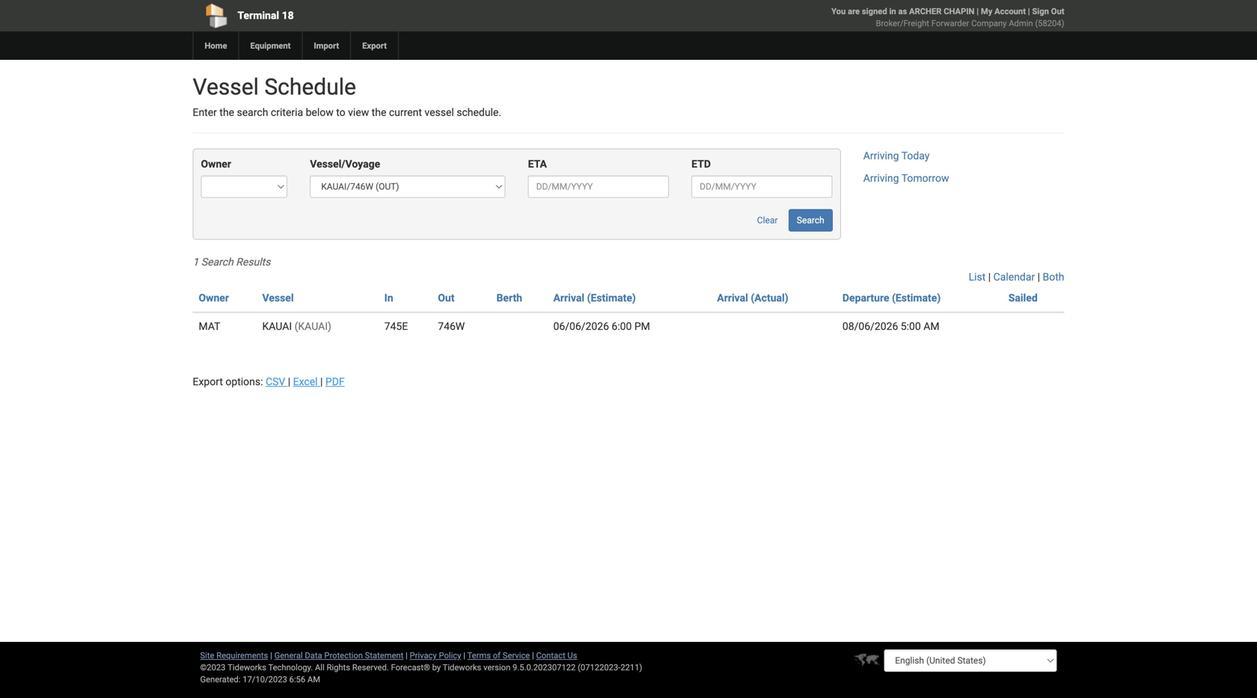 Task type: locate. For each thing, give the bounding box(es) containing it.
0 vertical spatial am
[[924, 320, 940, 333]]

arriving
[[864, 150, 900, 162], [864, 172, 900, 184]]

search right 1
[[201, 256, 233, 268]]

am right 5:00
[[924, 320, 940, 333]]

contact
[[536, 651, 566, 661]]

berth link
[[497, 292, 523, 304]]

0 horizontal spatial am
[[308, 675, 320, 685]]

export down terminal 18 "link"
[[362, 41, 387, 51]]

owner
[[201, 158, 231, 170], [199, 292, 229, 304]]

enter
[[193, 106, 217, 119]]

calendar
[[994, 271, 1036, 283]]

0 horizontal spatial arrival
[[554, 292, 585, 304]]

departure (estimate)
[[843, 292, 941, 304]]

mat
[[199, 320, 220, 333]]

csv
[[266, 376, 285, 388]]

0 horizontal spatial (estimate)
[[587, 292, 636, 304]]

arriving down arriving today
[[864, 172, 900, 184]]

1 vertical spatial am
[[308, 675, 320, 685]]

version
[[484, 663, 511, 673]]

1 vertical spatial vessel
[[262, 292, 294, 304]]

0 horizontal spatial vessel
[[193, 74, 259, 100]]

equipment
[[250, 41, 291, 51]]

tideworks
[[443, 663, 482, 673]]

general
[[274, 651, 303, 661]]

arrival up 06/06/2026
[[554, 292, 585, 304]]

0 vertical spatial search
[[797, 215, 825, 226]]

0 horizontal spatial export
[[193, 376, 223, 388]]

out
[[1052, 6, 1065, 16], [438, 292, 455, 304]]

17/10/2023
[[243, 675, 287, 685]]

technology.
[[268, 663, 313, 673]]

ETD text field
[[692, 175, 833, 198]]

1 vertical spatial arriving
[[864, 172, 900, 184]]

out up 746w
[[438, 292, 455, 304]]

owner link
[[199, 292, 229, 304]]

(estimate)
[[587, 292, 636, 304], [892, 292, 941, 304]]

am down "all"
[[308, 675, 320, 685]]

arriving tomorrow link
[[864, 172, 950, 184]]

company
[[972, 18, 1007, 28]]

1 horizontal spatial am
[[924, 320, 940, 333]]

privacy
[[410, 651, 437, 661]]

vessel up 'kauai'
[[262, 292, 294, 304]]

| right list
[[989, 271, 991, 283]]

etd
[[692, 158, 711, 170]]

2 arriving from the top
[[864, 172, 900, 184]]

view
[[348, 106, 369, 119]]

vessel inside vessel schedule enter the search criteria below to view the current vessel schedule.
[[193, 74, 259, 100]]

owner down enter
[[201, 158, 231, 170]]

arriving up arriving tomorrow
[[864, 150, 900, 162]]

export left options:
[[193, 376, 223, 388]]

results
[[236, 256, 271, 268]]

schedule.
[[457, 106, 502, 119]]

vessel link
[[262, 292, 294, 304]]

(actual)
[[751, 292, 789, 304]]

am
[[924, 320, 940, 333], [308, 675, 320, 685]]

export for export
[[362, 41, 387, 51]]

1 vertical spatial export
[[193, 376, 223, 388]]

the right enter
[[220, 106, 234, 119]]

| left pdf
[[320, 376, 323, 388]]

0 vertical spatial out
[[1052, 6, 1065, 16]]

of
[[493, 651, 501, 661]]

0 horizontal spatial the
[[220, 106, 234, 119]]

0 horizontal spatial search
[[201, 256, 233, 268]]

csv link
[[266, 376, 288, 388]]

generated:
[[200, 675, 241, 685]]

terminal 18 link
[[193, 0, 543, 31]]

6:00
[[612, 320, 632, 333]]

clear button
[[749, 209, 786, 232]]

equipment link
[[238, 31, 302, 60]]

broker/freight
[[876, 18, 930, 28]]

as
[[899, 6, 908, 16]]

1 horizontal spatial arrival
[[718, 292, 749, 304]]

export
[[362, 41, 387, 51], [193, 376, 223, 388]]

forecast®
[[391, 663, 430, 673]]

2 the from the left
[[372, 106, 387, 119]]

1 horizontal spatial search
[[797, 215, 825, 226]]

account
[[995, 6, 1026, 16]]

pdf
[[326, 376, 345, 388]]

746w
[[438, 320, 465, 333]]

in
[[890, 6, 897, 16]]

out up (58204)
[[1052, 6, 1065, 16]]

1 horizontal spatial the
[[372, 106, 387, 119]]

am inside site requirements | general data protection statement | privacy policy | terms of service | contact us ©2023 tideworks technology. all rights reserved. forecast® by tideworks version 9.5.0.202307122 (07122023-2211) generated: 17/10/2023 6:56 am
[[308, 675, 320, 685]]

vessel up enter
[[193, 74, 259, 100]]

export for export options: csv | excel | pdf
[[193, 376, 223, 388]]

arrival
[[554, 292, 585, 304], [718, 292, 749, 304]]

| up 'forecast®'
[[406, 651, 408, 661]]

arrival (actual) link
[[718, 292, 789, 304]]

(estimate) up 06/06/2026 6:00 pm
[[587, 292, 636, 304]]

arriving tomorrow
[[864, 172, 950, 184]]

home
[[205, 41, 227, 51]]

list
[[969, 271, 986, 283]]

by
[[432, 663, 441, 673]]

search right the clear button
[[797, 215, 825, 226]]

1 (estimate) from the left
[[587, 292, 636, 304]]

search inside the 1 search results list | calendar | both
[[201, 256, 233, 268]]

out link
[[438, 292, 455, 304]]

arriving for arriving today
[[864, 150, 900, 162]]

1 horizontal spatial vessel
[[262, 292, 294, 304]]

sign out link
[[1033, 6, 1065, 16]]

| up tideworks
[[464, 651, 466, 661]]

1 arriving from the top
[[864, 150, 900, 162]]

1 arrival from the left
[[554, 292, 585, 304]]

vessel for vessel
[[262, 292, 294, 304]]

2 arrival from the left
[[718, 292, 749, 304]]

the right view
[[372, 106, 387, 119]]

1 horizontal spatial (estimate)
[[892, 292, 941, 304]]

arrival left (actual)
[[718, 292, 749, 304]]

0 vertical spatial vessel
[[193, 74, 259, 100]]

protection
[[324, 651, 363, 661]]

excel
[[293, 376, 318, 388]]

1 horizontal spatial export
[[362, 41, 387, 51]]

08/06/2026 5:00 am
[[843, 320, 940, 333]]

2 (estimate) from the left
[[892, 292, 941, 304]]

| left general
[[270, 651, 272, 661]]

1 vertical spatial search
[[201, 256, 233, 268]]

vessel
[[193, 74, 259, 100], [262, 292, 294, 304]]

owner up mat
[[199, 292, 229, 304]]

1 horizontal spatial out
[[1052, 6, 1065, 16]]

0 vertical spatial export
[[362, 41, 387, 51]]

| left my
[[977, 6, 979, 16]]

(estimate) up 5:00
[[892, 292, 941, 304]]

today
[[902, 150, 930, 162]]

0 vertical spatial arriving
[[864, 150, 900, 162]]

1 search results list | calendar | both
[[193, 256, 1065, 283]]

all
[[315, 663, 325, 673]]

1 vertical spatial out
[[438, 292, 455, 304]]

(kauai)
[[295, 320, 332, 333]]



Task type: vqa. For each thing, say whether or not it's contained in the screenshot.
Forwarder
yes



Task type: describe. For each thing, give the bounding box(es) containing it.
you
[[832, 6, 846, 16]]

arriving today link
[[864, 150, 930, 162]]

arrival (actual)
[[718, 292, 789, 304]]

site requirements link
[[200, 651, 268, 661]]

2211)
[[621, 663, 643, 673]]

terms
[[468, 651, 491, 661]]

0 horizontal spatial out
[[438, 292, 455, 304]]

admin
[[1009, 18, 1034, 28]]

import
[[314, 41, 339, 51]]

pdf link
[[326, 376, 345, 388]]

requirements
[[217, 651, 268, 661]]

export link
[[350, 31, 398, 60]]

data
[[305, 651, 322, 661]]

forwarder
[[932, 18, 970, 28]]

sailed
[[1009, 292, 1038, 304]]

in link
[[385, 292, 394, 304]]

current
[[389, 106, 422, 119]]

pm
[[635, 320, 651, 333]]

my account link
[[981, 6, 1026, 16]]

us
[[568, 651, 578, 661]]

export options: csv | excel | pdf
[[193, 376, 345, 388]]

vessel/voyage
[[310, 158, 380, 170]]

1 the from the left
[[220, 106, 234, 119]]

08/06/2026
[[843, 320, 899, 333]]

excel link
[[293, 376, 320, 388]]

both
[[1043, 271, 1065, 283]]

kauai (kauai)
[[262, 320, 332, 333]]

arriving today
[[864, 150, 930, 162]]

calendar link
[[994, 271, 1036, 283]]

search button
[[789, 209, 833, 232]]

are
[[848, 6, 860, 16]]

out inside you are signed in as archer chapin | my account | sign out broker/freight forwarder company admin (58204)
[[1052, 6, 1065, 16]]

clear
[[758, 215, 778, 226]]

arrival (estimate) link
[[554, 292, 636, 304]]

both link
[[1043, 271, 1065, 283]]

rights
[[327, 663, 350, 673]]

policy
[[439, 651, 462, 661]]

site requirements | general data protection statement | privacy policy | terms of service | contact us ©2023 tideworks technology. all rights reserved. forecast® by tideworks version 9.5.0.202307122 (07122023-2211) generated: 17/10/2023 6:56 am
[[200, 651, 643, 685]]

home link
[[193, 31, 238, 60]]

chapin
[[944, 6, 975, 16]]

schedule
[[265, 74, 356, 100]]

terms of service link
[[468, 651, 530, 661]]

| up 9.5.0.202307122
[[532, 651, 534, 661]]

criteria
[[271, 106, 303, 119]]

statement
[[365, 651, 404, 661]]

tomorrow
[[902, 172, 950, 184]]

1
[[193, 256, 199, 268]]

(07122023-
[[578, 663, 621, 673]]

general data protection statement link
[[274, 651, 404, 661]]

9.5.0.202307122
[[513, 663, 576, 673]]

5:00
[[901, 320, 922, 333]]

©2023 tideworks
[[200, 663, 266, 673]]

| right csv
[[288, 376, 291, 388]]

contact us link
[[536, 651, 578, 661]]

privacy policy link
[[410, 651, 462, 661]]

kauai
[[262, 320, 292, 333]]

you are signed in as archer chapin | my account | sign out broker/freight forwarder company admin (58204)
[[832, 6, 1065, 28]]

site
[[200, 651, 214, 661]]

reserved.
[[352, 663, 389, 673]]

arrival (estimate)
[[554, 292, 636, 304]]

06/06/2026
[[554, 320, 609, 333]]

18
[[282, 9, 294, 22]]

(estimate) for arrival (estimate)
[[587, 292, 636, 304]]

below
[[306, 106, 334, 119]]

sign
[[1033, 6, 1050, 16]]

| left both
[[1038, 271, 1041, 283]]

in
[[385, 292, 394, 304]]

list link
[[969, 271, 986, 283]]

(58204)
[[1036, 18, 1065, 28]]

06/06/2026 6:00 pm
[[554, 320, 651, 333]]

| left sign
[[1029, 6, 1031, 16]]

1 vertical spatial owner
[[199, 292, 229, 304]]

vessel
[[425, 106, 454, 119]]

(estimate) for departure (estimate)
[[892, 292, 941, 304]]

departure
[[843, 292, 890, 304]]

archer
[[910, 6, 942, 16]]

arriving for arriving tomorrow
[[864, 172, 900, 184]]

ETA text field
[[528, 175, 669, 198]]

arrival for arrival (estimate)
[[554, 292, 585, 304]]

eta
[[528, 158, 547, 170]]

to
[[336, 106, 346, 119]]

sailed link
[[1009, 292, 1038, 304]]

search inside search button
[[797, 215, 825, 226]]

0 vertical spatial owner
[[201, 158, 231, 170]]

signed
[[862, 6, 888, 16]]

search
[[237, 106, 268, 119]]

arrival for arrival (actual)
[[718, 292, 749, 304]]

berth
[[497, 292, 523, 304]]

options:
[[226, 376, 263, 388]]

terminal 18
[[238, 9, 294, 22]]

departure (estimate) link
[[843, 292, 941, 304]]

6:56
[[289, 675, 306, 685]]

vessel for vessel schedule enter the search criteria below to view the current vessel schedule.
[[193, 74, 259, 100]]



